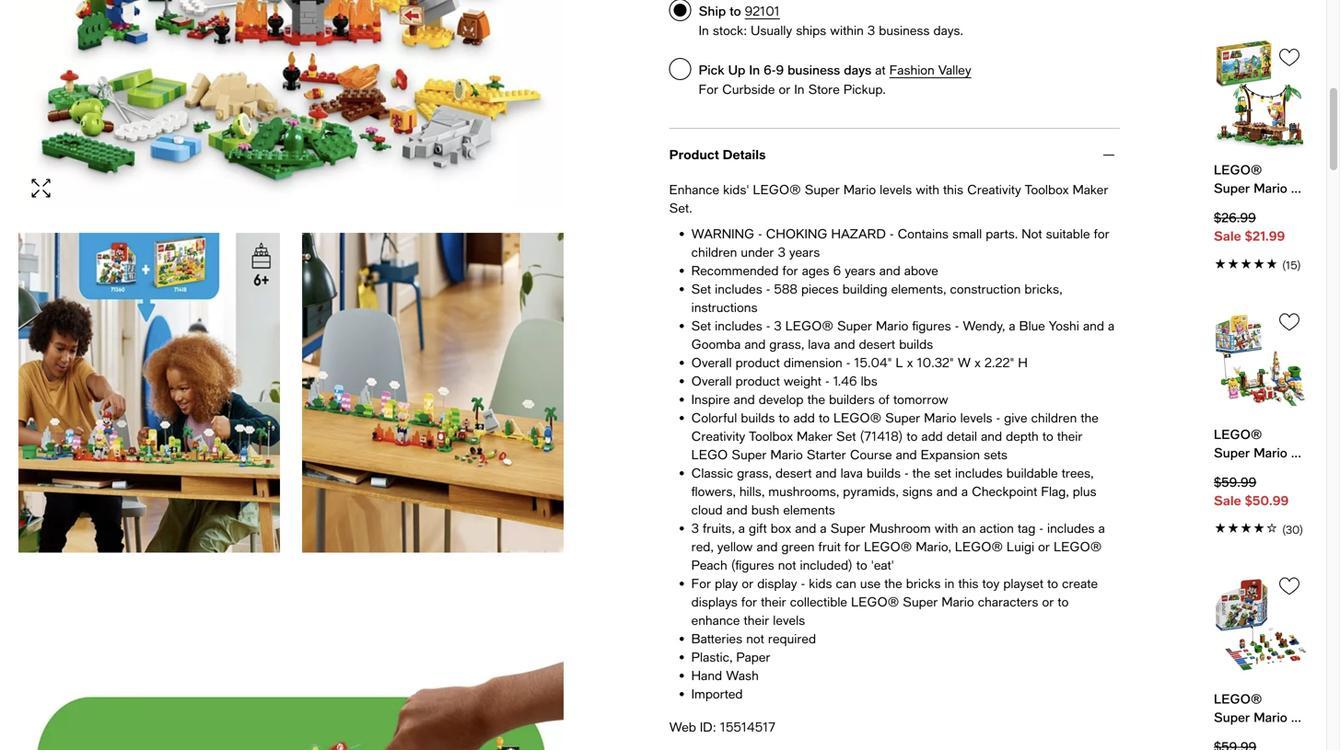 Task type: vqa. For each thing, say whether or not it's contained in the screenshot.
1 out of 5 rating with 1 reviews image Extra 30% use: FRIEND. Extra 30% off select merchandise!. image
no



Task type: locate. For each thing, give the bounding box(es) containing it.
0 horizontal spatial x
[[907, 355, 913, 370]]

their down display
[[761, 595, 787, 610]]

gift
[[749, 521, 767, 536]]

mario inside enhance kids' lego® super mario levels with this creativity toolbox maker set.
[[844, 182, 876, 197]]

0 vertical spatial product
[[736, 355, 780, 370]]

grass, up the dimension
[[770, 337, 804, 352]]

lego® link up "$26.99"
[[1214, 161, 1308, 198]]

1 vertical spatial in
[[749, 62, 760, 77]]

years
[[789, 245, 820, 260], [845, 263, 876, 278]]

sale inside the $59.99 sale $50.99
[[1214, 493, 1242, 509]]

2 vertical spatial their
[[744, 613, 769, 628]]

the
[[808, 392, 825, 407], [1081, 410, 1099, 426], [913, 466, 931, 481], [885, 576, 903, 591]]

this up small
[[943, 182, 964, 197]]

1 vertical spatial maker
[[797, 429, 833, 444]]

includes
[[715, 281, 763, 297], [715, 318, 763, 333], [955, 466, 1003, 481], [1047, 521, 1095, 536]]

toolbox up 'not'
[[1025, 182, 1069, 197]]

0 vertical spatial sale
[[1214, 229, 1242, 244]]

bricks
[[906, 576, 941, 591]]

sale for $59.99 sale $50.99
[[1214, 493, 1242, 509]]

0 vertical spatial children
[[692, 245, 737, 260]]

usually
[[751, 23, 792, 38]]

1 horizontal spatial in
[[749, 62, 760, 77]]

under
[[741, 245, 774, 260]]

0 horizontal spatial desert
[[776, 466, 812, 481]]

enhance
[[669, 182, 720, 197]]

3 lego® link from the top
[[1214, 690, 1308, 727]]

1 horizontal spatial not
[[778, 558, 796, 573]]

years up building on the top right of the page
[[845, 263, 876, 278]]

sale for $26.99 sale $21.99
[[1214, 229, 1242, 244]]

0 horizontal spatial creativity
[[692, 429, 746, 444]]

0 horizontal spatial business
[[788, 62, 840, 77]]

0 vertical spatial creativity
[[967, 182, 1021, 197]]

2 sale from the top
[[1214, 493, 1242, 509]]

0 horizontal spatial levels
[[773, 613, 805, 628]]

1 horizontal spatial desert
[[859, 337, 896, 352]]

builds down figures
[[899, 337, 933, 352]]

1 vertical spatial desert
[[776, 466, 812, 481]]

10.32"
[[917, 355, 954, 370]]

1 horizontal spatial creativity
[[967, 182, 1021, 197]]

lego® link
[[1214, 161, 1308, 198], [1214, 426, 1308, 463], [1214, 690, 1308, 727]]

builds down course
[[867, 466, 901, 481]]

0 horizontal spatial maker
[[797, 429, 833, 444]]

0 vertical spatial grass,
[[770, 337, 804, 352]]

in left 6-
[[749, 62, 760, 77]]

set
[[934, 466, 952, 481]]

1 vertical spatial creativity
[[692, 429, 746, 444]]

lego® up "$26.99"
[[1214, 162, 1262, 178]]

lava up pyramids,
[[841, 466, 863, 481]]

1 vertical spatial toolbox
[[749, 429, 793, 444]]

flag,
[[1041, 484, 1069, 499]]

1 vertical spatial grass,
[[737, 466, 772, 481]]

product
[[736, 355, 780, 370], [736, 374, 780, 389]]

for
[[699, 82, 719, 97], [692, 576, 711, 591]]

fruits,
[[703, 521, 735, 536]]

included)
[[800, 558, 853, 573]]

plus
[[1073, 484, 1097, 499]]

sets
[[984, 447, 1008, 462]]

set
[[692, 281, 711, 297], [692, 318, 711, 333], [837, 429, 856, 444]]

1 lego® link from the top
[[1214, 161, 1308, 198]]

super up fruit
[[831, 521, 866, 536]]

lego® up 'eat'
[[864, 539, 912, 555]]

sale
[[1214, 229, 1242, 244], [1214, 493, 1242, 509]]

2 vertical spatial builds
[[867, 466, 901, 481]]

super mario adventures with peach starter course 71403 building set, 354 pieces image
[[1214, 303, 1308, 418]]

1 horizontal spatial toolbox
[[1025, 182, 1069, 197]]

not
[[1022, 226, 1042, 241]]

sale down $59.99
[[1214, 493, 1242, 509]]

includes down "plus"
[[1047, 521, 1095, 536]]

small
[[953, 226, 982, 241]]

depth
[[1006, 429, 1039, 444]]

toolbox
[[1025, 182, 1069, 197], [749, 429, 793, 444]]

paper
[[736, 650, 771, 665]]

1 overall from the top
[[692, 355, 732, 370]]

maker up suitable
[[1073, 182, 1109, 197]]

4.3 out of 5 rating with 30 reviews image
[[1214, 518, 1308, 539]]

maker inside warning - choking hazard - contains small parts. not suitable for children under 3 years recommended for ages 6 years and above set includes - 588 pieces building elements, construction bricks, instructions set includes - 3 lego® super mario figures - wendy, a blue yoshi and a goomba and grass, lava and desert builds overall product dimension - 15.04" l x 10.32" w x 2.22" h overall product weight - 1.46 lbs inspire and develop the builders of tomorrow colorful builds to add to lego® super mario levels - give children the creativity toolbox maker set (71418) to add detail and depth to their lego super mario starter course and expansion sets classic grass, desert and lava builds - the set includes buildable trees, flowers, hills, mushrooms, pyramids, signs and a checkpoint flag, plus cloud and bush elements 3 fruits, a gift box and a super mushroom with an action tag - includes a red, yellow and green fruit for lego® mario, lego® luigi or lego® peach (figures not included) to 'eat' for play or display - kids can use the bricks in this toy playset to create displays for their collectible lego® super mario characters or to enhance their levels batteries not required plastic, paper hand wash imported
[[797, 429, 833, 444]]

set up starter
[[837, 429, 856, 444]]

years down choking
[[789, 245, 820, 260]]

or down 9
[[779, 82, 791, 97]]

-
[[758, 226, 762, 241], [890, 226, 894, 241], [766, 281, 770, 297], [766, 318, 770, 333], [955, 318, 959, 333], [846, 355, 851, 370], [826, 374, 830, 389], [997, 410, 1001, 426], [905, 466, 909, 481], [1040, 521, 1044, 536], [801, 576, 805, 591]]

x right the w
[[975, 355, 981, 370]]

1 x from the left
[[907, 355, 913, 370]]

1 vertical spatial levels
[[961, 410, 993, 426]]

maker up starter
[[797, 429, 833, 444]]

levels up the required
[[773, 613, 805, 628]]

1 sale from the top
[[1214, 229, 1242, 244]]

1 horizontal spatial x
[[975, 355, 981, 370]]

not up 'paper'
[[746, 632, 765, 647]]

store
[[808, 82, 840, 97]]

in left 'store'
[[794, 82, 805, 97]]

lego® link for $26.99
[[1214, 161, 1308, 198]]

0 vertical spatial lego® link
[[1214, 161, 1308, 198]]

1 vertical spatial not
[[746, 632, 765, 647]]

super down building on the top right of the page
[[837, 318, 872, 333]]

sale down "$26.99"
[[1214, 229, 1242, 244]]

1 vertical spatial years
[[845, 263, 876, 278]]

None radio
[[669, 0, 692, 21], [669, 58, 692, 80], [669, 0, 692, 21], [669, 58, 692, 80]]

1 vertical spatial this
[[959, 576, 979, 591]]

or down playset
[[1042, 595, 1054, 610]]

business up fashion
[[879, 23, 930, 38]]

2 vertical spatial lego® link
[[1214, 690, 1308, 727]]

for down the pick
[[699, 82, 719, 97]]

with up the contains
[[916, 182, 940, 197]]

1 horizontal spatial levels
[[880, 182, 912, 197]]

starter
[[807, 447, 846, 462]]

add up expansion
[[922, 429, 943, 444]]

3 down the 588
[[774, 318, 782, 333]]

signs
[[903, 484, 933, 499]]

classic
[[692, 466, 733, 481]]

1 vertical spatial sale
[[1214, 493, 1242, 509]]

enhance kids' lego® super mario levels with this creativity toolbox maker set.
[[669, 182, 1109, 216]]

92101 button
[[745, 3, 780, 18]]

0 vertical spatial levels
[[880, 182, 912, 197]]

desert
[[859, 337, 896, 352], [776, 466, 812, 481]]

1 horizontal spatial business
[[879, 23, 930, 38]]

1 horizontal spatial maker
[[1073, 182, 1109, 197]]

in down ship
[[699, 23, 709, 38]]

0 vertical spatial this
[[943, 182, 964, 197]]

levels down product details dropdown button
[[880, 182, 912, 197]]

0 vertical spatial with
[[916, 182, 940, 197]]

x
[[907, 355, 913, 370], [975, 355, 981, 370]]

'eat'
[[871, 558, 894, 573]]

0 horizontal spatial in
[[699, 23, 709, 38]]

not up display
[[778, 558, 796, 573]]

lego® down super mario adventures with mario starter course 71360 building set, 231 pieces image
[[1214, 692, 1262, 707]]

lego® link down super mario adventures with mario starter course 71360 building set, 231 pieces image
[[1214, 690, 1308, 727]]

w
[[958, 355, 971, 370]]

at
[[875, 62, 886, 77]]

or
[[779, 82, 791, 97], [1038, 539, 1050, 555], [742, 576, 754, 591], [1042, 595, 1054, 610]]

and down gift
[[757, 539, 778, 555]]

1 horizontal spatial children
[[1031, 410, 1077, 426]]

2 horizontal spatial levels
[[961, 410, 993, 426]]

with
[[916, 182, 940, 197], [935, 521, 959, 536]]

super down bricks
[[903, 595, 938, 610]]

levels
[[880, 182, 912, 197], [961, 410, 993, 426], [773, 613, 805, 628]]

a up fruit
[[820, 521, 827, 536]]

luigi
[[1007, 539, 1035, 555]]

1 horizontal spatial years
[[845, 263, 876, 278]]

checkpoint
[[972, 484, 1038, 499]]

2 lego® link from the top
[[1214, 426, 1308, 463]]

0 vertical spatial maker
[[1073, 182, 1109, 197]]

0 vertical spatial overall
[[692, 355, 732, 370]]

0 vertical spatial lava
[[808, 337, 831, 352]]

1 vertical spatial lego® link
[[1214, 426, 1308, 463]]

flowers,
[[692, 484, 736, 499]]

super
[[805, 182, 840, 197], [837, 318, 872, 333], [886, 410, 921, 426], [732, 447, 767, 462], [831, 521, 866, 536], [903, 595, 938, 610]]

0 vertical spatial set
[[692, 281, 711, 297]]

and down starter
[[816, 466, 837, 481]]

0 vertical spatial in
[[699, 23, 709, 38]]

mario down in at the bottom right
[[942, 595, 974, 610]]

1 vertical spatial lava
[[841, 466, 863, 481]]

lava
[[808, 337, 831, 352], [841, 466, 863, 481]]

sale inside $26.99 sale $21.99
[[1214, 229, 1242, 244]]

product
[[669, 147, 719, 162]]

h
[[1018, 355, 1028, 370]]

lego® right kids'
[[753, 182, 801, 197]]

web
[[669, 720, 696, 735]]

building
[[843, 281, 888, 297]]

$50.99
[[1245, 493, 1289, 509]]

1 vertical spatial with
[[935, 521, 959, 536]]

creativity inside warning - choking hazard - contains small parts. not suitable for children under 3 years recommended for ages 6 years and above set includes - 588 pieces building elements, construction bricks, instructions set includes - 3 lego® super mario figures - wendy, a blue yoshi and a goomba and grass, lava and desert builds overall product dimension - 15.04" l x 10.32" w x 2.22" h overall product weight - 1.46 lbs inspire and develop the builders of tomorrow colorful builds to add to lego® super mario levels - give children the creativity toolbox maker set (71418) to add detail and depth to their lego super mario starter course and expansion sets classic grass, desert and lava builds - the set includes buildable trees, flowers, hills, mushrooms, pyramids, signs and a checkpoint flag, plus cloud and bush elements 3 fruits, a gift box and a super mushroom with an action tag - includes a red, yellow and green fruit for lego® mario, lego® luigi or lego® peach (figures not included) to 'eat' for play or display - kids can use the bricks in this toy playset to create displays for their collectible lego® super mario characters or to enhance their levels batteries not required plastic, paper hand wash imported
[[692, 429, 746, 444]]

2 horizontal spatial in
[[794, 82, 805, 97]]

blue
[[1020, 318, 1046, 333]]

lego® link for $59.99
[[1214, 426, 1308, 463]]

0 vertical spatial years
[[789, 245, 820, 260]]

0 horizontal spatial children
[[692, 245, 737, 260]]

0 horizontal spatial lava
[[808, 337, 831, 352]]

carousel element
[[1214, 9, 1308, 751]]

ages
[[802, 263, 830, 278]]

detail
[[947, 429, 977, 444]]

their up 'paper'
[[744, 613, 769, 628]]

1 vertical spatial overall
[[692, 374, 732, 389]]

plastic,
[[692, 650, 733, 665]]

goomba
[[692, 337, 741, 352]]

lego® - image
[[18, 0, 564, 209], [18, 233, 280, 553], [302, 233, 564, 553], [18, 576, 564, 751]]

children down warning
[[692, 245, 737, 260]]

to
[[730, 3, 741, 18], [779, 410, 790, 426], [819, 410, 830, 426], [907, 429, 918, 444], [1043, 429, 1054, 444], [857, 558, 868, 573], [1048, 576, 1059, 591], [1058, 595, 1069, 610]]

15514517
[[720, 720, 776, 735]]

mario up 'hazard'
[[844, 182, 876, 197]]

expansion
[[921, 447, 980, 462]]

fashion valley button
[[890, 62, 972, 77]]

figures
[[912, 318, 951, 333]]

and down (71418)
[[896, 447, 917, 462]]

desert up mushrooms,
[[776, 466, 812, 481]]

grass,
[[770, 337, 804, 352], [737, 466, 772, 481]]

1 vertical spatial add
[[922, 429, 943, 444]]

3 up red,
[[692, 521, 699, 536]]

set.
[[669, 200, 693, 216]]

2 vertical spatial levels
[[773, 613, 805, 628]]

1 vertical spatial product
[[736, 374, 780, 389]]

children
[[692, 245, 737, 260], [1031, 410, 1077, 426]]

days
[[844, 62, 872, 77]]

builds down develop
[[741, 410, 775, 426]]

super down tomorrow
[[886, 410, 921, 426]]

lava up the dimension
[[808, 337, 831, 352]]

lego® link up $59.99
[[1214, 426, 1308, 463]]

1 vertical spatial builds
[[741, 410, 775, 426]]

wash
[[726, 668, 759, 684]]

desert up 15.04" at the right top
[[859, 337, 896, 352]]

lego® down "builders"
[[834, 410, 882, 426]]

the up trees,
[[1081, 410, 1099, 426]]

mario down tomorrow
[[924, 410, 957, 426]]

overall up inspire
[[692, 374, 732, 389]]

for right suitable
[[1094, 226, 1110, 241]]

15.04"
[[854, 355, 892, 370]]

their
[[1058, 429, 1083, 444], [761, 595, 787, 610], [744, 613, 769, 628]]

to down "builders"
[[819, 410, 830, 426]]

a up an on the bottom right
[[962, 484, 968, 499]]

2 vertical spatial in
[[794, 82, 805, 97]]

0 vertical spatial toolbox
[[1025, 182, 1069, 197]]

0 horizontal spatial toolbox
[[749, 429, 793, 444]]

for up the 588
[[783, 263, 798, 278]]

0 vertical spatial business
[[879, 23, 930, 38]]

588
[[774, 281, 798, 297]]

with left an on the bottom right
[[935, 521, 959, 536]]

toolbox down develop
[[749, 429, 793, 444]]

0 horizontal spatial years
[[789, 245, 820, 260]]

pick up                               in 6-9 business days at fashion valley
[[699, 62, 972, 77]]

x right l
[[907, 355, 913, 370]]

up
[[728, 62, 746, 77]]

overall
[[692, 355, 732, 370], [692, 374, 732, 389]]

create
[[1062, 576, 1098, 591]]

0 vertical spatial not
[[778, 558, 796, 573]]

and right yoshi
[[1083, 318, 1105, 333]]

and
[[880, 263, 901, 278], [1083, 318, 1105, 333], [745, 337, 766, 352], [834, 337, 855, 352], [734, 392, 755, 407], [981, 429, 1002, 444], [896, 447, 917, 462], [816, 466, 837, 481], [937, 484, 958, 499], [727, 503, 748, 518], [795, 521, 817, 536], [757, 539, 778, 555]]

grass, up hills,
[[737, 466, 772, 481]]

and down elements
[[795, 521, 817, 536]]

0 vertical spatial add
[[794, 410, 815, 426]]

valley
[[939, 62, 972, 77]]

to right (71418)
[[907, 429, 918, 444]]

their up trees,
[[1058, 429, 1083, 444]]

1 vertical spatial for
[[692, 576, 711, 591]]

set up goomba
[[692, 318, 711, 333]]

lego® up create on the right
[[1054, 539, 1102, 555]]

1 vertical spatial business
[[788, 62, 840, 77]]

creativity down colorful
[[692, 429, 746, 444]]

1 product from the top
[[736, 355, 780, 370]]

overall down goomba
[[692, 355, 732, 370]]

(figures
[[731, 558, 774, 573]]

the down 'eat'
[[885, 576, 903, 591]]

cloud
[[692, 503, 723, 518]]



Task type: describe. For each thing, give the bounding box(es) containing it.
6-
[[764, 62, 776, 77]]

super mario adventures with mario starter course 71360 building set, 231 pieces image
[[1214, 568, 1308, 683]]

1 vertical spatial set
[[692, 318, 711, 333]]

and up building on the top right of the page
[[880, 263, 901, 278]]

for right fruit
[[845, 539, 860, 555]]

super mario dixie kong's jungle jam expansion set 71421 building set, 174 pieces image
[[1214, 39, 1308, 154]]

2 product from the top
[[736, 374, 780, 389]]

levels inside enhance kids' lego® super mario levels with this creativity toolbox maker set.
[[880, 182, 912, 197]]

1 vertical spatial their
[[761, 595, 787, 610]]

4.6667 out of 5 rating with 15 reviews image
[[1214, 253, 1308, 274]]

yoshi
[[1049, 318, 1080, 333]]

9
[[776, 62, 784, 77]]

1 vertical spatial children
[[1031, 410, 1077, 426]]

(30)
[[1283, 524, 1304, 537]]

an
[[962, 521, 976, 536]]

within
[[830, 23, 864, 38]]

buildable
[[1007, 466, 1058, 481]]

$59.99
[[1214, 475, 1257, 490]]

action
[[980, 521, 1014, 536]]

in stock: usually ships within 3 business days.
[[699, 23, 964, 38]]

mushrooms,
[[769, 484, 839, 499]]

92101
[[745, 3, 780, 18]]

lego® up $59.99
[[1214, 427, 1262, 442]]

a right yoshi
[[1108, 318, 1115, 333]]

hazard
[[831, 226, 886, 241]]

a left gift
[[739, 521, 745, 536]]

and up 15.04" at the right top
[[834, 337, 855, 352]]

mario,
[[916, 539, 951, 555]]

and right inspire
[[734, 392, 755, 407]]

maker inside enhance kids' lego® super mario levels with this creativity toolbox maker set.
[[1073, 182, 1109, 197]]

includes down recommended
[[715, 281, 763, 297]]

can
[[836, 576, 857, 591]]

or down "(figures"
[[742, 576, 754, 591]]

full screen image
[[30, 178, 52, 200]]

a right tag
[[1099, 521, 1105, 536]]

builders
[[829, 392, 875, 407]]

red,
[[692, 539, 714, 555]]

the down weight
[[808, 392, 825, 407]]

lbs
[[861, 374, 878, 389]]

0 horizontal spatial add
[[794, 410, 815, 426]]

for inside warning - choking hazard - contains small parts. not suitable for children under 3 years recommended for ages 6 years and above set includes - 588 pieces building elements, construction bricks, instructions set includes - 3 lego® super mario figures - wendy, a blue yoshi and a goomba and grass, lava and desert builds overall product dimension - 15.04" l x 10.32" w x 2.22" h overall product weight - 1.46 lbs inspire and develop the builders of tomorrow colorful builds to add to lego® super mario levels - give children the creativity toolbox maker set (71418) to add detail and depth to their lego super mario starter course and expansion sets classic grass, desert and lava builds - the set includes buildable trees, flowers, hills, mushrooms, pyramids, signs and a checkpoint flag, plus cloud and bush elements 3 fruits, a gift box and a super mushroom with an action tag - includes a red, yellow and green fruit for lego® mario, lego® luigi or lego® peach (figures not included) to 'eat' for play or display - kids can use the bricks in this toy playset to create displays for their collectible lego® super mario characters or to enhance their levels batteries not required plastic, paper hand wash imported
[[692, 576, 711, 591]]

super up hills,
[[732, 447, 767, 462]]

lego® down an on the bottom right
[[955, 539, 1003, 555]]

super inside enhance kids' lego® super mario levels with this creativity toolbox maker set.
[[805, 182, 840, 197]]

a left blue
[[1009, 318, 1016, 333]]

0 horizontal spatial not
[[746, 632, 765, 647]]

0 vertical spatial their
[[1058, 429, 1083, 444]]

creativity inside enhance kids' lego® super mario levels with this creativity toolbox maker set.
[[967, 182, 1021, 197]]

web id: 15514517
[[669, 720, 776, 735]]

to right depth
[[1043, 429, 1054, 444]]

details
[[723, 147, 766, 162]]

2 x from the left
[[975, 355, 981, 370]]

and right goomba
[[745, 337, 766, 352]]

suitable
[[1046, 226, 1090, 241]]

green
[[782, 539, 815, 555]]

to down create on the right
[[1058, 595, 1069, 610]]

and down hills,
[[727, 503, 748, 518]]

0 vertical spatial for
[[699, 82, 719, 97]]

mario left starter
[[771, 447, 803, 462]]

parts.
[[986, 226, 1018, 241]]

this inside warning - choking hazard - contains small parts. not suitable for children under 3 years recommended for ages 6 years and above set includes - 588 pieces building elements, construction bricks, instructions set includes - 3 lego® super mario figures - wendy, a blue yoshi and a goomba and grass, lava and desert builds overall product dimension - 15.04" l x 10.32" w x 2.22" h overall product weight - 1.46 lbs inspire and develop the builders of tomorrow colorful builds to add to lego® super mario levels - give children the creativity toolbox maker set (71418) to add detail and depth to their lego super mario starter course and expansion sets classic grass, desert and lava builds - the set includes buildable trees, flowers, hills, mushrooms, pyramids, signs and a checkpoint flag, plus cloud and bush elements 3 fruits, a gift box and a super mushroom with an action tag - includes a red, yellow and green fruit for lego® mario, lego® luigi or lego® peach (figures not included) to 'eat' for play or display - kids can use the bricks in this toy playset to create displays for their collectible lego® super mario characters or to enhance their levels batteries not required plastic, paper hand wash imported
[[959, 576, 979, 591]]

the up "signs"
[[913, 466, 931, 481]]

kids
[[809, 576, 832, 591]]

collectible
[[790, 595, 848, 610]]

days.
[[934, 23, 964, 38]]

above
[[905, 263, 939, 278]]

1 horizontal spatial add
[[922, 429, 943, 444]]

display
[[758, 576, 797, 591]]

elements,
[[891, 281, 947, 297]]

$21.99
[[1245, 229, 1285, 244]]

hills,
[[740, 484, 765, 499]]

develop
[[759, 392, 804, 407]]

and down set
[[937, 484, 958, 499]]

tag
[[1018, 521, 1036, 536]]

choking
[[766, 226, 828, 241]]

includes down sets
[[955, 466, 1003, 481]]

(71418)
[[860, 429, 903, 444]]

$26.99
[[1214, 210, 1256, 225]]

to up use
[[857, 558, 868, 573]]

includes down instructions
[[715, 318, 763, 333]]

lego® down use
[[851, 595, 899, 610]]

this inside enhance kids' lego® super mario levels with this creativity toolbox maker set.
[[943, 182, 964, 197]]

characters
[[978, 595, 1039, 610]]

fruit
[[819, 539, 841, 555]]

for curbside or in store pickup.
[[699, 82, 886, 97]]

contains
[[898, 226, 949, 241]]

warning - choking hazard - contains small parts. not suitable for children under 3 years recommended for ages 6 years and above set includes - 588 pieces building elements, construction bricks, instructions set includes - 3 lego® super mario figures - wendy, a blue yoshi and a goomba and grass, lava and desert builds overall product dimension - 15.04" l x 10.32" w x 2.22" h overall product weight - 1.46 lbs inspire and develop the builders of tomorrow colorful builds to add to lego® super mario levels - give children the creativity toolbox maker set (71418) to add detail and depth to their lego super mario starter course and expansion sets classic grass, desert and lava builds - the set includes buildable trees, flowers, hills, mushrooms, pyramids, signs and a checkpoint flag, plus cloud and bush elements 3 fruits, a gift box and a super mushroom with an action tag - includes a red, yellow and green fruit for lego® mario, lego® luigi or lego® peach (figures not included) to 'eat' for play or display - kids can use the bricks in this toy playset to create displays for their collectible lego® super mario characters or to enhance their levels batteries not required plastic, paper hand wash imported
[[692, 226, 1115, 702]]

3 down choking
[[778, 245, 786, 260]]

3 right within
[[868, 23, 875, 38]]

mario up l
[[876, 318, 909, 333]]

displays
[[692, 595, 738, 610]]

toolbox inside warning - choking hazard - contains small parts. not suitable for children under 3 years recommended for ages 6 years and above set includes - 588 pieces building elements, construction bricks, instructions set includes - 3 lego® super mario figures - wendy, a blue yoshi and a goomba and grass, lava and desert builds overall product dimension - 15.04" l x 10.32" w x 2.22" h overall product weight - 1.46 lbs inspire and develop the builders of tomorrow colorful builds to add to lego® super mario levels - give children the creativity toolbox maker set (71418) to add detail and depth to their lego super mario starter course and expansion sets classic grass, desert and lava builds - the set includes buildable trees, flowers, hills, mushrooms, pyramids, signs and a checkpoint flag, plus cloud and bush elements 3 fruits, a gift box and a super mushroom with an action tag - includes a red, yellow and green fruit for lego® mario, lego® luigi or lego® peach (figures not included) to 'eat' for play or display - kids can use the bricks in this toy playset to create displays for their collectible lego® super mario characters or to enhance their levels batteries not required plastic, paper hand wash imported
[[749, 429, 793, 444]]

ship
[[699, 3, 726, 18]]

with inside warning - choking hazard - contains small parts. not suitable for children under 3 years recommended for ages 6 years and above set includes - 588 pieces building elements, construction bricks, instructions set includes - 3 lego® super mario figures - wendy, a blue yoshi and a goomba and grass, lava and desert builds overall product dimension - 15.04" l x 10.32" w x 2.22" h overall product weight - 1.46 lbs inspire and develop the builders of tomorrow colorful builds to add to lego® super mario levels - give children the creativity toolbox maker set (71418) to add detail and depth to their lego super mario starter course and expansion sets classic grass, desert and lava builds - the set includes buildable trees, flowers, hills, mushrooms, pyramids, signs and a checkpoint flag, plus cloud and bush elements 3 fruits, a gift box and a super mushroom with an action tag - includes a red, yellow and green fruit for lego® mario, lego® luigi or lego® peach (figures not included) to 'eat' for play or display - kids can use the bricks in this toy playset to create displays for their collectible lego® super mario characters or to enhance their levels batteries not required plastic, paper hand wash imported
[[935, 521, 959, 536]]

inspire
[[692, 392, 730, 407]]

give
[[1004, 410, 1028, 426]]

use
[[860, 576, 881, 591]]

play
[[715, 576, 738, 591]]

6
[[833, 263, 841, 278]]

lego
[[692, 447, 728, 462]]

pyramids,
[[843, 484, 899, 499]]

in
[[945, 576, 955, 591]]

and up sets
[[981, 429, 1002, 444]]

lego® inside enhance kids' lego® super mario levels with this creativity toolbox maker set.
[[753, 182, 801, 197]]

toolbox inside enhance kids' lego® super mario levels with this creativity toolbox maker set.
[[1025, 182, 1069, 197]]

yellow
[[717, 539, 753, 555]]

elements
[[783, 503, 835, 518]]

toy
[[983, 576, 1000, 591]]

playset
[[1004, 576, 1044, 591]]

2 vertical spatial set
[[837, 429, 856, 444]]

lego® up the dimension
[[786, 318, 834, 333]]

1 horizontal spatial lava
[[841, 466, 863, 481]]

dimension
[[784, 355, 843, 370]]

mushroom
[[870, 521, 931, 536]]

to down develop
[[779, 410, 790, 426]]

peach
[[692, 558, 727, 573]]

construction
[[950, 281, 1021, 297]]

pick
[[699, 62, 725, 77]]

hand
[[692, 668, 722, 684]]

$26.99 sale $21.99
[[1214, 210, 1285, 244]]

to left create on the right
[[1048, 576, 1059, 591]]

to up stock:
[[730, 3, 741, 18]]

or right luigi
[[1038, 539, 1050, 555]]

0 vertical spatial desert
[[859, 337, 896, 352]]

2 overall from the top
[[692, 374, 732, 389]]

id:
[[700, 720, 716, 735]]

0 vertical spatial builds
[[899, 337, 933, 352]]

for right displays
[[742, 595, 757, 610]]

kids'
[[723, 182, 749, 197]]

colorful
[[692, 410, 737, 426]]

box
[[771, 521, 792, 536]]

with inside enhance kids' lego® super mario levels with this creativity toolbox maker set.
[[916, 182, 940, 197]]



